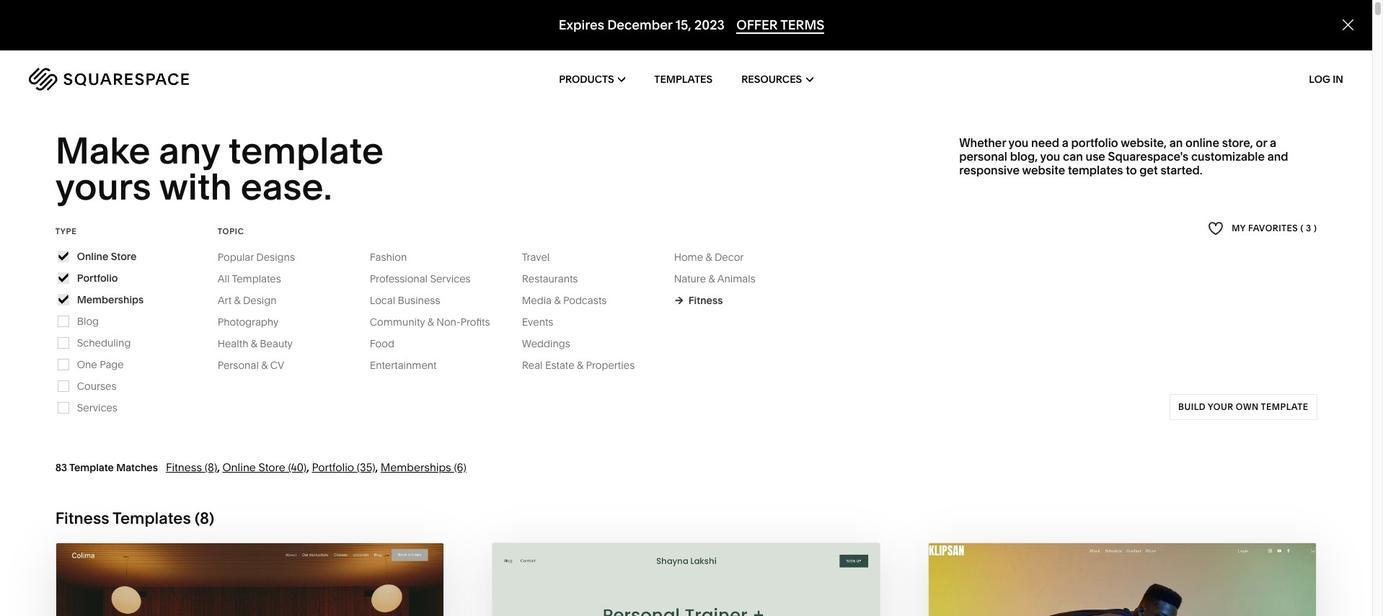Task type: vqa. For each thing, say whether or not it's contained in the screenshot.
) for Fitness Templates ( 8 )
yes



Task type: describe. For each thing, give the bounding box(es) containing it.
(40)
[[288, 461, 307, 474]]

resources button
[[741, 50, 813, 108]]

your
[[1208, 402, 1233, 412]]

fashion link
[[370, 251, 421, 264]]

entertainment link
[[370, 359, 451, 372]]

8
[[200, 509, 209, 528]]

terms
[[780, 17, 825, 33]]

favorites
[[1248, 223, 1298, 234]]

0 vertical spatial memberships
[[77, 293, 144, 306]]

fitness link
[[674, 294, 723, 307]]

1 horizontal spatial online
[[222, 461, 256, 474]]

fitness for fitness templates ( 8 )
[[55, 509, 109, 528]]

events
[[522, 316, 553, 329]]

topic
[[218, 226, 244, 236]]

build your own template button
[[1170, 394, 1317, 420]]

resources
[[741, 73, 802, 86]]

business
[[398, 294, 440, 307]]

squarespace logo image
[[29, 68, 189, 91]]

& for animals
[[709, 272, 715, 285]]

(6)
[[454, 461, 466, 474]]

squarespace logo link
[[29, 68, 292, 91]]

real
[[522, 359, 543, 372]]

make any template yours with ease.
[[55, 128, 392, 209]]

customizable
[[1191, 149, 1265, 164]]

decor
[[715, 251, 744, 264]]

build your own template
[[1178, 402, 1308, 412]]

popular designs link
[[218, 251, 309, 264]]

products button
[[559, 50, 625, 108]]

travel link
[[522, 251, 564, 264]]

events link
[[522, 316, 568, 329]]

in
[[1333, 73, 1344, 86]]

started.
[[1161, 163, 1203, 178]]

type
[[55, 226, 77, 236]]

december
[[607, 17, 673, 33]]

whether
[[959, 135, 1006, 150]]

responsive
[[959, 163, 1020, 178]]

matches
[[116, 461, 158, 474]]

with
[[159, 165, 232, 209]]

art & design
[[218, 294, 277, 307]]

& for beauty
[[251, 337, 257, 350]]

15,
[[676, 17, 691, 33]]

& for non-
[[428, 316, 434, 329]]

templates
[[1068, 163, 1123, 178]]

to
[[1126, 163, 1137, 178]]

nature & animals
[[674, 272, 756, 285]]

designs
[[256, 251, 295, 264]]

courses
[[77, 380, 117, 393]]

health
[[218, 337, 248, 350]]

professional
[[370, 272, 428, 285]]

estate
[[545, 359, 574, 372]]

personal
[[959, 149, 1007, 164]]

1 vertical spatial services
[[77, 402, 118, 415]]

my favorites ( 3 ) link
[[1208, 219, 1317, 239]]

0 horizontal spatial you
[[1009, 135, 1029, 150]]

scheduling
[[77, 337, 131, 350]]

& for podcasts
[[554, 294, 561, 307]]

online store (40) link
[[222, 461, 307, 474]]

& for decor
[[706, 251, 712, 264]]

all templates link
[[218, 272, 296, 285]]

1 , from the left
[[217, 461, 220, 474]]

fitness (8) , online store (40) , portfolio (35) , memberships (6)
[[166, 461, 466, 474]]

animals
[[717, 272, 756, 285]]

83
[[55, 461, 67, 474]]

make any template yours with ease. main content
[[0, 0, 1383, 617]]

can
[[1063, 149, 1083, 164]]

popular
[[218, 251, 254, 264]]

personal
[[218, 359, 259, 372]]

professional services link
[[370, 272, 485, 285]]

1 vertical spatial portfolio
[[312, 461, 354, 474]]

(8)
[[205, 461, 217, 474]]

and
[[1268, 149, 1288, 164]]

whether you need a portfolio website, an online store, or a personal blog, you can use squarespace's customizable and responsive website templates to get started.
[[959, 135, 1288, 178]]

professional services
[[370, 272, 471, 285]]

products
[[559, 73, 614, 86]]

photography
[[218, 316, 279, 329]]

portfolio (35) link
[[312, 461, 375, 474]]

templates for fitness templates ( 8 )
[[113, 509, 191, 528]]

blog
[[77, 315, 99, 328]]

my favorites ( 3 )
[[1232, 223, 1317, 234]]

templates link
[[654, 50, 713, 108]]

) for fitness templates ( 8 )
[[209, 509, 214, 528]]

fitness for fitness
[[689, 294, 723, 307]]

0 vertical spatial templates
[[654, 73, 713, 86]]

real estate & properties link
[[522, 359, 649, 372]]

klipsan image
[[929, 544, 1316, 617]]

local business link
[[370, 294, 455, 307]]

cv
[[270, 359, 284, 372]]

0 horizontal spatial online
[[77, 250, 108, 263]]

1 horizontal spatial you
[[1040, 149, 1060, 164]]

one
[[77, 358, 97, 371]]

3 , from the left
[[375, 461, 378, 474]]

design
[[243, 294, 277, 307]]

media
[[522, 294, 552, 307]]



Task type: locate. For each thing, give the bounding box(es) containing it.
offer terms
[[736, 17, 825, 33]]

use
[[1086, 149, 1105, 164]]

squarespace's
[[1108, 149, 1189, 164]]

( left '3'
[[1301, 223, 1304, 234]]

1 vertical spatial store
[[259, 461, 285, 474]]

, left portfolio (35) "link"
[[307, 461, 309, 474]]

need
[[1031, 135, 1059, 150]]

, left memberships (6) link
[[375, 461, 378, 474]]

(35)
[[357, 461, 375, 474]]

0 vertical spatial (
[[1301, 223, 1304, 234]]

portfolio down online store
[[77, 272, 118, 285]]

restaurants link
[[522, 272, 592, 285]]

health & beauty
[[218, 337, 293, 350]]

& for design
[[234, 294, 241, 307]]

,
[[217, 461, 220, 474], [307, 461, 309, 474], [375, 461, 378, 474]]

food link
[[370, 337, 409, 350]]

& right 'media'
[[554, 294, 561, 307]]

1 horizontal spatial fitness
[[166, 461, 202, 474]]

2 , from the left
[[307, 461, 309, 474]]

0 vertical spatial portfolio
[[77, 272, 118, 285]]

colima image
[[56, 544, 443, 617]]

lakshi image
[[492, 544, 880, 617]]

(
[[1301, 223, 1304, 234], [195, 509, 200, 528]]

expires december 15, 2023
[[559, 17, 725, 33]]

& right nature
[[709, 272, 715, 285]]

templates down 15,
[[654, 73, 713, 86]]

2023
[[695, 17, 725, 33]]

) down (8)
[[209, 509, 214, 528]]

1 horizontal spatial (
[[1301, 223, 1304, 234]]

build
[[1178, 402, 1206, 412]]

a right or
[[1270, 135, 1276, 150]]

0 horizontal spatial memberships
[[77, 293, 144, 306]]

online
[[77, 250, 108, 263], [222, 461, 256, 474]]

art
[[218, 294, 232, 307]]

or
[[1256, 135, 1267, 150]]

entertainment
[[370, 359, 437, 372]]

1 vertical spatial fitness
[[166, 461, 202, 474]]

, left online store (40) link
[[217, 461, 220, 474]]

online
[[1186, 135, 1219, 150]]

memberships (6) link
[[381, 461, 466, 474]]

media & podcasts
[[522, 294, 607, 307]]

( down fitness (8) link at the left
[[195, 509, 200, 528]]

None checkbox
[[58, 295, 68, 305]]

& right 'home'
[[706, 251, 712, 264]]

home & decor
[[674, 251, 744, 264]]

& left the non-
[[428, 316, 434, 329]]

0 vertical spatial template
[[228, 128, 384, 173]]

2 vertical spatial fitness
[[55, 509, 109, 528]]

1 vertical spatial memberships
[[381, 461, 451, 474]]

0 vertical spatial store
[[111, 250, 137, 263]]

1 horizontal spatial services
[[430, 272, 471, 285]]

0 horizontal spatial store
[[111, 250, 137, 263]]

non-
[[437, 316, 461, 329]]

0 horizontal spatial (
[[195, 509, 200, 528]]

& right estate
[[577, 359, 583, 372]]

0 horizontal spatial )
[[209, 509, 214, 528]]

log             in
[[1309, 73, 1344, 86]]

templates down popular designs
[[232, 272, 281, 285]]

you left need
[[1009, 135, 1029, 150]]

1 horizontal spatial store
[[259, 461, 285, 474]]

real estate & properties
[[522, 359, 635, 372]]

make
[[55, 128, 150, 173]]

properties
[[586, 359, 635, 372]]

media & podcasts link
[[522, 294, 621, 307]]

personal & cv
[[218, 359, 284, 372]]

weddings link
[[522, 337, 585, 350]]

& for cv
[[261, 359, 268, 372]]

fitness for fitness (8) , online store (40) , portfolio (35) , memberships (6)
[[166, 461, 202, 474]]

1 vertical spatial templates
[[232, 272, 281, 285]]

memberships left (6)
[[381, 461, 451, 474]]

1 horizontal spatial templates
[[232, 272, 281, 285]]

templates for all templates
[[232, 272, 281, 285]]

0 vertical spatial fitness
[[689, 294, 723, 307]]

restaurants
[[522, 272, 578, 285]]

1 horizontal spatial )
[[1314, 223, 1317, 234]]

any
[[159, 128, 220, 173]]

0 horizontal spatial template
[[228, 128, 384, 173]]

memberships up blog
[[77, 293, 144, 306]]

0 vertical spatial online
[[77, 250, 108, 263]]

1 horizontal spatial portfolio
[[312, 461, 354, 474]]

0 horizontal spatial templates
[[113, 509, 191, 528]]

food
[[370, 337, 394, 350]]

template inside make any template yours with ease.
[[228, 128, 384, 173]]

ease.
[[241, 165, 332, 209]]

services
[[430, 272, 471, 285], [77, 402, 118, 415]]

0 horizontal spatial portfolio
[[77, 272, 118, 285]]

1 vertical spatial online
[[222, 461, 256, 474]]

home
[[674, 251, 703, 264]]

website,
[[1121, 135, 1167, 150]]

2 horizontal spatial ,
[[375, 461, 378, 474]]

) right '3'
[[1314, 223, 1317, 234]]

& left the cv
[[261, 359, 268, 372]]

portfolio left (35)
[[312, 461, 354, 474]]

portfolio
[[77, 272, 118, 285], [312, 461, 354, 474]]

fitness
[[689, 294, 723, 307], [166, 461, 202, 474], [55, 509, 109, 528]]

0 vertical spatial )
[[1314, 223, 1317, 234]]

services down courses
[[77, 402, 118, 415]]

template
[[69, 461, 114, 474]]

one page
[[77, 358, 124, 371]]

page
[[100, 358, 124, 371]]

photography link
[[218, 316, 293, 329]]

a right need
[[1062, 135, 1069, 150]]

0 horizontal spatial a
[[1062, 135, 1069, 150]]

0 horizontal spatial ,
[[217, 461, 220, 474]]

art & design link
[[218, 294, 291, 307]]

0 horizontal spatial services
[[77, 402, 118, 415]]

1 vertical spatial template
[[1261, 402, 1308, 412]]

( inside my favorites ( 3 ) link
[[1301, 223, 1304, 234]]

2 horizontal spatial templates
[[654, 73, 713, 86]]

fitness down the template
[[55, 509, 109, 528]]

template inside button
[[1261, 402, 1308, 412]]

my
[[1232, 223, 1246, 234]]

popular designs
[[218, 251, 295, 264]]

1 a from the left
[[1062, 135, 1069, 150]]

( for 8
[[195, 509, 200, 528]]

expires
[[559, 17, 604, 33]]

1 vertical spatial (
[[195, 509, 200, 528]]

83 template matches
[[55, 461, 158, 474]]

1 horizontal spatial memberships
[[381, 461, 451, 474]]

you left the can
[[1040, 149, 1060, 164]]

offer terms link
[[736, 17, 825, 34]]

local
[[370, 294, 395, 307]]

2 a from the left
[[1270, 135, 1276, 150]]

fitness left (8)
[[166, 461, 202, 474]]

)
[[1314, 223, 1317, 234], [209, 509, 214, 528]]

none checkbox inside make any template yours with ease. main content
[[58, 295, 68, 305]]

1 vertical spatial )
[[209, 509, 214, 528]]

get
[[1140, 163, 1158, 178]]

2 horizontal spatial fitness
[[689, 294, 723, 307]]

2 vertical spatial templates
[[113, 509, 191, 528]]

1 horizontal spatial template
[[1261, 402, 1308, 412]]

fashion
[[370, 251, 407, 264]]

0 vertical spatial services
[[430, 272, 471, 285]]

( for 3
[[1301, 223, 1304, 234]]

1 horizontal spatial a
[[1270, 135, 1276, 150]]

offer
[[736, 17, 778, 33]]

templates left the 8
[[113, 509, 191, 528]]

website
[[1022, 163, 1065, 178]]

community & non-profits link
[[370, 316, 505, 329]]

weddings
[[522, 337, 570, 350]]

1 horizontal spatial ,
[[307, 461, 309, 474]]

3
[[1306, 223, 1312, 234]]

fitness templates ( 8 )
[[55, 509, 214, 528]]

nature & animals link
[[674, 272, 770, 285]]

fitness down nature & animals
[[689, 294, 723, 307]]

health & beauty link
[[218, 337, 307, 350]]

you
[[1009, 135, 1029, 150], [1040, 149, 1060, 164]]

all templates
[[218, 272, 281, 285]]

& right health
[[251, 337, 257, 350]]

blog,
[[1010, 149, 1038, 164]]

& right art
[[234, 294, 241, 307]]

online up blog
[[77, 250, 108, 263]]

) for my favorites ( 3 )
[[1314, 223, 1317, 234]]

personal & cv link
[[218, 359, 299, 372]]

nature
[[674, 272, 706, 285]]

0 horizontal spatial fitness
[[55, 509, 109, 528]]

podcasts
[[563, 294, 607, 307]]

beauty
[[260, 337, 293, 350]]

online right (8)
[[222, 461, 256, 474]]

services up business
[[430, 272, 471, 285]]

a
[[1062, 135, 1069, 150], [1270, 135, 1276, 150]]



